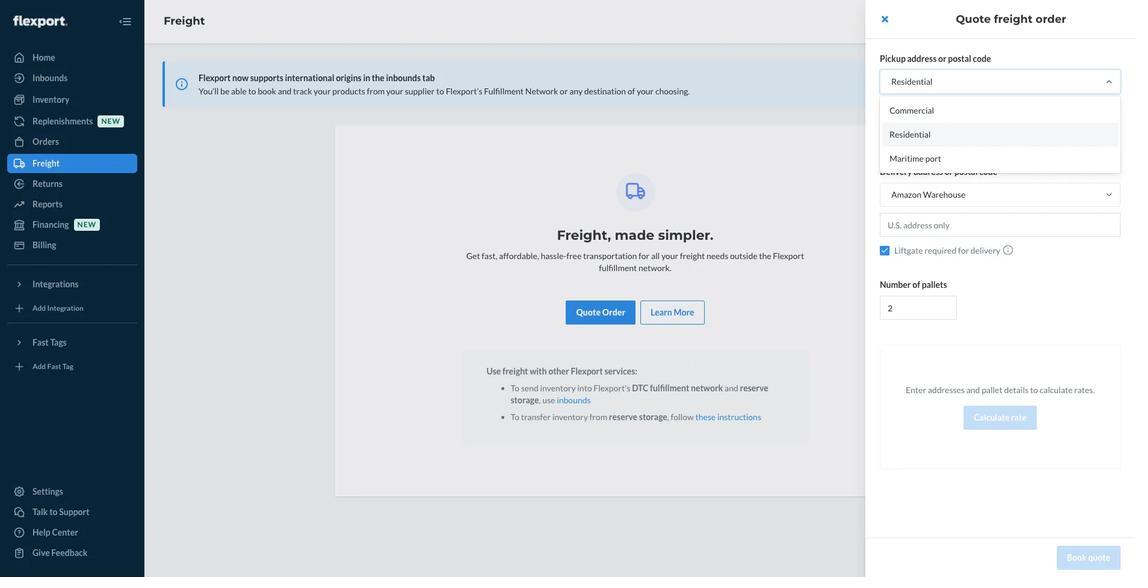 Task type: describe. For each thing, give the bounding box(es) containing it.
liftgate required for delivery
[[895, 246, 1001, 256]]

address for pickup
[[908, 54, 937, 64]]

book quote button
[[1057, 547, 1121, 571]]

code for delivery address or postal code
[[980, 167, 998, 177]]

warehouse
[[923, 190, 966, 200]]

rate
[[1011, 413, 1027, 423]]

and
[[967, 385, 980, 396]]

port
[[926, 154, 942, 164]]

or for delivery
[[945, 167, 953, 177]]

details
[[1004, 385, 1029, 396]]

postal for pickup address or postal code
[[948, 54, 972, 64]]

or for pickup
[[939, 54, 947, 64]]

number of pallets
[[880, 280, 947, 290]]

commercial
[[890, 105, 934, 116]]

liftgate for liftgate required for delivery
[[895, 246, 923, 256]]

enter addresses and pallet details to calculate rates.
[[906, 385, 1095, 396]]

pickup
[[880, 54, 906, 64]]

liftgate for liftgate required for pickup
[[895, 132, 923, 143]]

required for pickup
[[925, 132, 957, 143]]

0 vertical spatial residential
[[892, 76, 933, 87]]

liftgate required for pickup
[[895, 132, 995, 143]]

U.S. address only text field
[[880, 213, 1121, 237]]

delivery
[[880, 167, 912, 177]]



Task type: locate. For each thing, give the bounding box(es) containing it.
calculate rate
[[974, 413, 1027, 423]]

1 vertical spatial or
[[945, 167, 953, 177]]

for for pickup
[[958, 132, 969, 143]]

0 vertical spatial postal
[[948, 54, 972, 64]]

0 vertical spatial for
[[958, 132, 969, 143]]

delivery
[[971, 246, 1001, 256]]

or right pickup
[[939, 54, 947, 64]]

1 required from the top
[[925, 132, 957, 143]]

0 vertical spatial address
[[908, 54, 937, 64]]

of
[[913, 280, 921, 290]]

1 liftgate from the top
[[895, 132, 923, 143]]

for for delivery
[[958, 246, 969, 256]]

for left delivery
[[958, 246, 969, 256]]

calculate
[[974, 413, 1010, 423]]

enter
[[906, 385, 927, 396]]

pickup address or postal code
[[880, 54, 991, 64]]

book
[[1067, 553, 1087, 563]]

required up pallets
[[925, 246, 957, 256]]

2 for from the top
[[958, 246, 969, 256]]

1 vertical spatial code
[[980, 167, 998, 177]]

address for delivery
[[914, 167, 943, 177]]

pallets
[[922, 280, 947, 290]]

U.S. address only text field
[[880, 100, 1121, 124]]

rates.
[[1075, 385, 1095, 396]]

residential up the commercial
[[892, 76, 933, 87]]

0 vertical spatial or
[[939, 54, 947, 64]]

postal up warehouse
[[955, 167, 978, 177]]

required up port
[[925, 132, 957, 143]]

None checkbox
[[880, 133, 890, 142]]

for
[[958, 132, 969, 143], [958, 246, 969, 256]]

pallet
[[982, 385, 1003, 396]]

None checkbox
[[880, 246, 890, 256]]

amazon
[[892, 190, 922, 200]]

0 vertical spatial code
[[973, 54, 991, 64]]

delivery address or postal code
[[880, 167, 998, 177]]

address right pickup
[[908, 54, 937, 64]]

1 vertical spatial required
[[925, 246, 957, 256]]

postal for delivery address or postal code
[[955, 167, 978, 177]]

amazon warehouse
[[892, 190, 966, 200]]

1 for from the top
[[958, 132, 969, 143]]

liftgate up number of pallets on the right of the page
[[895, 246, 923, 256]]

required for delivery
[[925, 246, 957, 256]]

postal down the quote
[[948, 54, 972, 64]]

or
[[939, 54, 947, 64], [945, 167, 953, 177]]

maritime port
[[890, 154, 942, 164]]

for left pickup
[[958, 132, 969, 143]]

None number field
[[880, 296, 957, 320]]

1 vertical spatial liftgate
[[895, 246, 923, 256]]

code for pickup address or postal code
[[973, 54, 991, 64]]

2 liftgate from the top
[[895, 246, 923, 256]]

1 vertical spatial postal
[[955, 167, 978, 177]]

quote
[[956, 13, 991, 26]]

freight
[[994, 13, 1033, 26]]

liftgate up maritime
[[895, 132, 923, 143]]

calculate rate button
[[964, 406, 1037, 430]]

maritime
[[890, 154, 924, 164]]

or up warehouse
[[945, 167, 953, 177]]

residential
[[892, 76, 933, 87], [890, 129, 931, 140]]

to
[[1031, 385, 1038, 396]]

required
[[925, 132, 957, 143], [925, 246, 957, 256]]

code
[[973, 54, 991, 64], [980, 167, 998, 177]]

code down pickup
[[980, 167, 998, 177]]

address down port
[[914, 167, 943, 177]]

close image
[[882, 14, 888, 24]]

quote freight order
[[956, 13, 1067, 26]]

number
[[880, 280, 911, 290]]

pickup
[[971, 132, 995, 143]]

address
[[908, 54, 937, 64], [914, 167, 943, 177]]

code down the quote
[[973, 54, 991, 64]]

book quote
[[1067, 553, 1111, 563]]

addresses
[[928, 385, 965, 396]]

0 vertical spatial required
[[925, 132, 957, 143]]

residential down the commercial
[[890, 129, 931, 140]]

calculate
[[1040, 385, 1073, 396]]

quote
[[1089, 553, 1111, 563]]

1 vertical spatial address
[[914, 167, 943, 177]]

2 required from the top
[[925, 246, 957, 256]]

liftgate
[[895, 132, 923, 143], [895, 246, 923, 256]]

0 vertical spatial liftgate
[[895, 132, 923, 143]]

1 vertical spatial residential
[[890, 129, 931, 140]]

postal
[[948, 54, 972, 64], [955, 167, 978, 177]]

1 vertical spatial for
[[958, 246, 969, 256]]

order
[[1036, 13, 1067, 26]]



Task type: vqa. For each thing, say whether or not it's contained in the screenshot.
Maritime port, airport, military base
no



